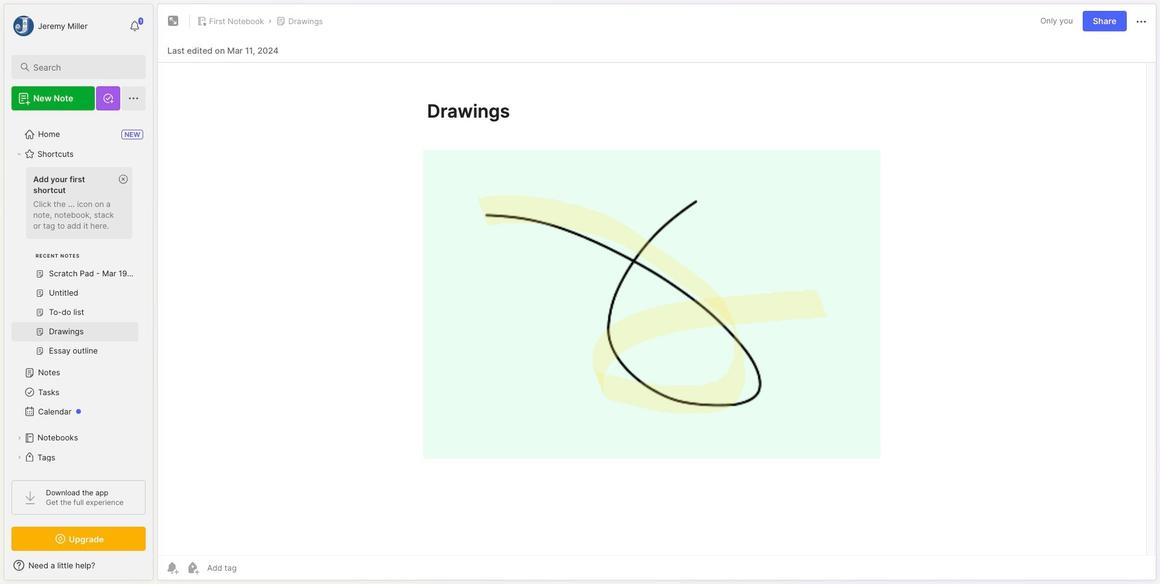 Task type: locate. For each thing, give the bounding box(es) containing it.
None search field
[[33, 60, 135, 74]]

click to collapse image
[[153, 563, 162, 577]]

add tag image
[[185, 561, 200, 576]]

group
[[11, 164, 138, 369]]

tree inside the "main" element
[[4, 118, 153, 514]]

Add tag field
[[206, 563, 297, 574]]

Search text field
[[33, 62, 135, 73]]

expand tags image
[[16, 454, 23, 462]]

tree
[[4, 118, 153, 514]]

expand notebooks image
[[16, 435, 23, 442]]

note window element
[[157, 4, 1156, 584]]



Task type: describe. For each thing, give the bounding box(es) containing it.
none search field inside the "main" element
[[33, 60, 135, 74]]

Note Editor text field
[[158, 62, 1156, 556]]

expand note image
[[166, 14, 181, 28]]

add a reminder image
[[165, 561, 179, 576]]

main element
[[0, 0, 157, 585]]

more actions image
[[1134, 14, 1149, 29]]

WHAT'S NEW field
[[4, 556, 153, 576]]

Account field
[[11, 14, 88, 38]]

group inside the "main" element
[[11, 164, 138, 369]]

More actions field
[[1134, 13, 1149, 29]]



Task type: vqa. For each thing, say whether or not it's contained in the screenshot.
tree in the Main 'element'
yes



